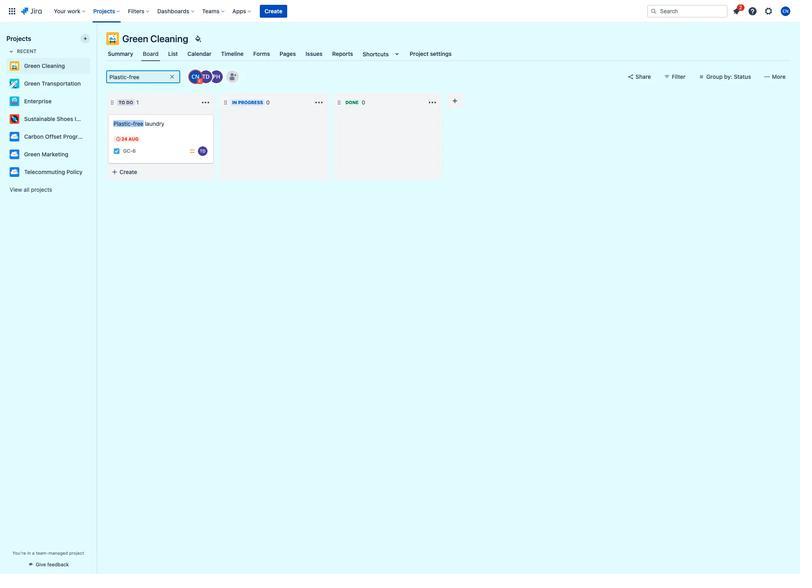 Task type: locate. For each thing, give the bounding box(es) containing it.
teams button
[[200, 5, 228, 18]]

filter button
[[659, 70, 691, 83]]

2 add to starred image from the top
[[88, 97, 97, 106]]

projects button
[[91, 5, 123, 18]]

column actions menu image
[[201, 98, 210, 107], [428, 98, 437, 107]]

0 vertical spatial create
[[265, 7, 283, 14]]

0 horizontal spatial 0
[[266, 99, 270, 106]]

create inside primary element
[[265, 7, 283, 14]]

add to starred image for enterprise
[[88, 97, 97, 106]]

green marketing
[[24, 151, 68, 158]]

medium image
[[189, 148, 196, 155]]

add to starred image for telecommuting policy
[[88, 167, 97, 177]]

green up enterprise
[[24, 80, 40, 87]]

green for the green transportation link
[[24, 80, 40, 87]]

tariq douglas image
[[200, 70, 212, 83], [198, 146, 208, 156]]

task image
[[113, 148, 120, 155]]

timeline
[[221, 50, 244, 57]]

1 vertical spatial green cleaning
[[24, 62, 65, 69]]

add to starred image right shoes
[[88, 114, 97, 124]]

you're
[[13, 551, 26, 556]]

create right apps dropdown button
[[265, 7, 283, 14]]

projects
[[93, 7, 115, 14], [6, 35, 31, 42]]

0 right done
[[362, 99, 365, 106]]

telecommuting policy
[[24, 169, 83, 175]]

cleaning
[[150, 33, 188, 44], [42, 62, 65, 69]]

managed
[[48, 551, 68, 556]]

create button
[[260, 5, 287, 18], [107, 165, 215, 179]]

gc-
[[123, 148, 133, 154]]

1 vertical spatial create button
[[107, 165, 215, 179]]

create button right apps dropdown button
[[260, 5, 287, 18]]

0 horizontal spatial create
[[120, 169, 137, 175]]

in progress 0
[[232, 99, 270, 106]]

add people image
[[228, 72, 237, 82]]

add to starred image for carbon offset program
[[88, 132, 97, 142]]

green cleaning up the green transportation link
[[24, 62, 65, 69]]

0 vertical spatial projects
[[93, 7, 115, 14]]

cleaning up the "list"
[[150, 33, 188, 44]]

Search field
[[648, 5, 728, 18]]

more
[[772, 73, 786, 80]]

add to starred image left task image at the top left
[[88, 150, 97, 159]]

0 horizontal spatial create button
[[107, 165, 215, 179]]

1 add to starred image from the top
[[88, 79, 97, 89]]

sustainable shoes initiative
[[24, 115, 97, 122]]

1 horizontal spatial cleaning
[[150, 33, 188, 44]]

add to starred image right transportation
[[88, 79, 97, 89]]

your
[[54, 7, 66, 14]]

set background color image
[[193, 34, 203, 43]]

1 horizontal spatial 0
[[362, 99, 365, 106]]

status
[[734, 73, 751, 80]]

column actions menu image down cara nguyen image
[[201, 98, 210, 107]]

green cleaning link
[[6, 58, 87, 74]]

a
[[32, 551, 35, 556]]

0 vertical spatial create button
[[260, 5, 287, 18]]

jira image
[[21, 6, 42, 16], [21, 6, 42, 16]]

done
[[346, 100, 359, 105]]

carbon offset program link
[[6, 129, 87, 145]]

0 right progress
[[266, 99, 270, 106]]

1 horizontal spatial create button
[[260, 5, 287, 18]]

you're in a team-managed project
[[13, 551, 84, 556]]

0
[[266, 99, 270, 106], [362, 99, 365, 106]]

green down recent
[[24, 62, 40, 69]]

1 horizontal spatial column actions menu image
[[428, 98, 437, 107]]

0 vertical spatial green cleaning
[[122, 33, 188, 44]]

24 august 2023 image
[[115, 136, 122, 142]]

green cleaning
[[122, 33, 188, 44], [24, 62, 65, 69]]

1
[[136, 99, 139, 106]]

2 add to starred image from the top
[[88, 167, 97, 177]]

project
[[410, 50, 429, 57]]

0 horizontal spatial projects
[[6, 35, 31, 42]]

enterprise link
[[6, 93, 87, 109]]

1 0 from the left
[[266, 99, 270, 106]]

more button
[[759, 70, 791, 83]]

settings
[[430, 50, 452, 57]]

tariq douglas image right medium image
[[198, 146, 208, 156]]

24
[[122, 136, 127, 142]]

pages
[[280, 50, 296, 57]]

green down carbon
[[24, 151, 40, 158]]

in
[[232, 100, 237, 105]]

share button
[[623, 70, 656, 83]]

2 column actions menu image from the left
[[428, 98, 437, 107]]

initiative
[[75, 115, 97, 122]]

0 vertical spatial add to starred image
[[88, 61, 97, 71]]

policy
[[67, 169, 83, 175]]

3 add to starred image from the top
[[88, 114, 97, 124]]

add to starred image
[[88, 79, 97, 89], [88, 97, 97, 106], [88, 114, 97, 124], [88, 132, 97, 142], [88, 150, 97, 159]]

telecommuting
[[24, 169, 65, 175]]

5 add to starred image from the top
[[88, 150, 97, 159]]

0 horizontal spatial column actions menu image
[[201, 98, 210, 107]]

create down 'gc-6' link
[[120, 169, 137, 175]]

banner
[[0, 0, 800, 23]]

1 column actions menu image from the left
[[201, 98, 210, 107]]

give
[[36, 562, 46, 568]]

recent
[[17, 48, 36, 54]]

add to starred image right policy
[[88, 167, 97, 177]]

give feedback button
[[23, 559, 74, 572]]

reports
[[332, 50, 353, 57]]

filters button
[[126, 5, 153, 18]]

column actions menu image left create column icon
[[428, 98, 437, 107]]

list link
[[167, 47, 180, 61]]

projects right work
[[93, 7, 115, 14]]

all
[[24, 186, 29, 193]]

create
[[265, 7, 283, 14], [120, 169, 137, 175]]

feedback
[[47, 562, 69, 568]]

1 horizontal spatial projects
[[93, 7, 115, 14]]

clear image
[[169, 74, 175, 80]]

1 vertical spatial cleaning
[[42, 62, 65, 69]]

tariq douglas image down calendar link
[[200, 70, 212, 83]]

add to starred image up initiative
[[88, 97, 97, 106]]

forms link
[[252, 47, 272, 61]]

1 add to starred image from the top
[[88, 61, 97, 71]]

green cleaning up board
[[122, 33, 188, 44]]

0 vertical spatial tariq douglas image
[[200, 70, 212, 83]]

add to starred image right program
[[88, 132, 97, 142]]

green transportation link
[[6, 76, 87, 92]]

sidebar navigation image
[[88, 32, 105, 48]]

create project image
[[82, 35, 89, 42]]

1 vertical spatial add to starred image
[[88, 167, 97, 177]]

1 horizontal spatial green cleaning
[[122, 33, 188, 44]]

cleaning up the green transportation
[[42, 62, 65, 69]]

4 add to starred image from the top
[[88, 132, 97, 142]]

banner containing your work
[[0, 0, 800, 23]]

1 horizontal spatial create
[[265, 7, 283, 14]]

add to starred image
[[88, 61, 97, 71], [88, 167, 97, 177]]

project settings link
[[408, 47, 453, 61]]

green
[[122, 33, 148, 44], [24, 62, 40, 69], [24, 80, 40, 87], [24, 151, 40, 158]]

forms
[[253, 50, 270, 57]]

tab list
[[101, 47, 796, 61]]

apps button
[[230, 5, 254, 18]]

add to starred image for green cleaning
[[88, 61, 97, 71]]

share
[[636, 73, 651, 80]]

create button down the 6
[[107, 165, 215, 179]]

add to starred image down sidebar navigation icon
[[88, 61, 97, 71]]

projects up recent
[[6, 35, 31, 42]]

reports link
[[331, 47, 355, 61]]

notifications image
[[732, 6, 742, 16]]

add to starred image for sustainable shoes initiative
[[88, 114, 97, 124]]



Task type: vqa. For each thing, say whether or not it's contained in the screenshot.
top More information about Cara Nguyen icon
no



Task type: describe. For each thing, give the bounding box(es) containing it.
view all projects
[[10, 186, 52, 193]]

add to starred image for green marketing
[[88, 150, 97, 159]]

plastic-
[[113, 120, 133, 127]]

6
[[133, 148, 136, 154]]

carbon
[[24, 133, 44, 140]]

help image
[[748, 6, 758, 16]]

appswitcher icon image
[[7, 6, 17, 16]]

done 0
[[346, 99, 365, 106]]

primary element
[[5, 0, 648, 22]]

teams
[[202, 7, 220, 14]]

group by: status
[[707, 73, 751, 80]]

settings image
[[764, 6, 774, 16]]

work
[[67, 7, 80, 14]]

timeline link
[[220, 47, 245, 61]]

pages link
[[278, 47, 298, 61]]

program
[[63, 133, 86, 140]]

create button inside primary element
[[260, 5, 287, 18]]

payton hansen image
[[210, 70, 223, 83]]

give feedback
[[36, 562, 69, 568]]

apps
[[232, 7, 246, 14]]

to do 1
[[119, 99, 139, 106]]

in
[[27, 551, 31, 556]]

shortcuts
[[363, 51, 389, 57]]

column actions menu image for 0
[[428, 98, 437, 107]]

24 aug
[[122, 136, 139, 142]]

telecommuting policy link
[[6, 164, 87, 180]]

projects inside popup button
[[93, 7, 115, 14]]

dashboards button
[[155, 5, 197, 18]]

tab list containing board
[[101, 47, 796, 61]]

cara nguyen image
[[189, 70, 202, 83]]

progress
[[238, 100, 263, 105]]

plastic-free laundry
[[113, 120, 164, 127]]

shortcuts button
[[361, 47, 403, 61]]

laundry
[[145, 120, 164, 127]]

green for green marketing link at the top
[[24, 151, 40, 158]]

gc-6
[[123, 148, 136, 154]]

view
[[10, 186, 22, 193]]

1 vertical spatial create
[[120, 169, 137, 175]]

do
[[126, 100, 133, 105]]

calendar link
[[186, 47, 213, 61]]

filter
[[672, 73, 686, 80]]

carbon offset program
[[24, 133, 86, 140]]

2
[[740, 4, 742, 10]]

your work
[[54, 7, 80, 14]]

green marketing link
[[6, 146, 87, 163]]

shoes
[[57, 115, 73, 122]]

transportation
[[42, 80, 81, 87]]

aug
[[129, 136, 139, 142]]

enterprise
[[24, 98, 52, 105]]

marketing
[[42, 151, 68, 158]]

green up summary
[[122, 33, 148, 44]]

summary
[[108, 50, 133, 57]]

your work button
[[51, 5, 88, 18]]

team-
[[36, 551, 48, 556]]

issues link
[[304, 47, 324, 61]]

gc-6 link
[[123, 148, 136, 155]]

Search board text field
[[107, 71, 168, 82]]

column actions menu image
[[314, 98, 324, 107]]

green transportation
[[24, 80, 81, 87]]

0 horizontal spatial green cleaning
[[24, 62, 65, 69]]

project settings
[[410, 50, 452, 57]]

column actions menu image for 1
[[201, 98, 210, 107]]

by:
[[725, 73, 733, 80]]

projects
[[31, 186, 52, 193]]

list
[[168, 50, 178, 57]]

summary link
[[106, 47, 135, 61]]

0 vertical spatial cleaning
[[150, 33, 188, 44]]

view all projects link
[[6, 183, 90, 197]]

0 horizontal spatial cleaning
[[42, 62, 65, 69]]

2 0 from the left
[[362, 99, 365, 106]]

project
[[69, 551, 84, 556]]

green for the green cleaning link
[[24, 62, 40, 69]]

sustainable
[[24, 115, 55, 122]]

sustainable shoes initiative link
[[6, 111, 97, 127]]

offset
[[45, 133, 62, 140]]

24 august 2023 image
[[115, 136, 122, 142]]

dashboards
[[157, 7, 189, 14]]

filters
[[128, 7, 145, 14]]

calendar
[[188, 50, 212, 57]]

collapse recent projects image
[[6, 47, 16, 56]]

1 vertical spatial projects
[[6, 35, 31, 42]]

issues
[[306, 50, 323, 57]]

create column image
[[450, 96, 460, 106]]

your profile and settings image
[[781, 6, 791, 16]]

search image
[[651, 8, 657, 14]]

group
[[707, 73, 723, 80]]

add to starred image for green transportation
[[88, 79, 97, 89]]

board
[[143, 50, 159, 57]]

1 vertical spatial tariq douglas image
[[198, 146, 208, 156]]

free
[[133, 120, 143, 127]]



